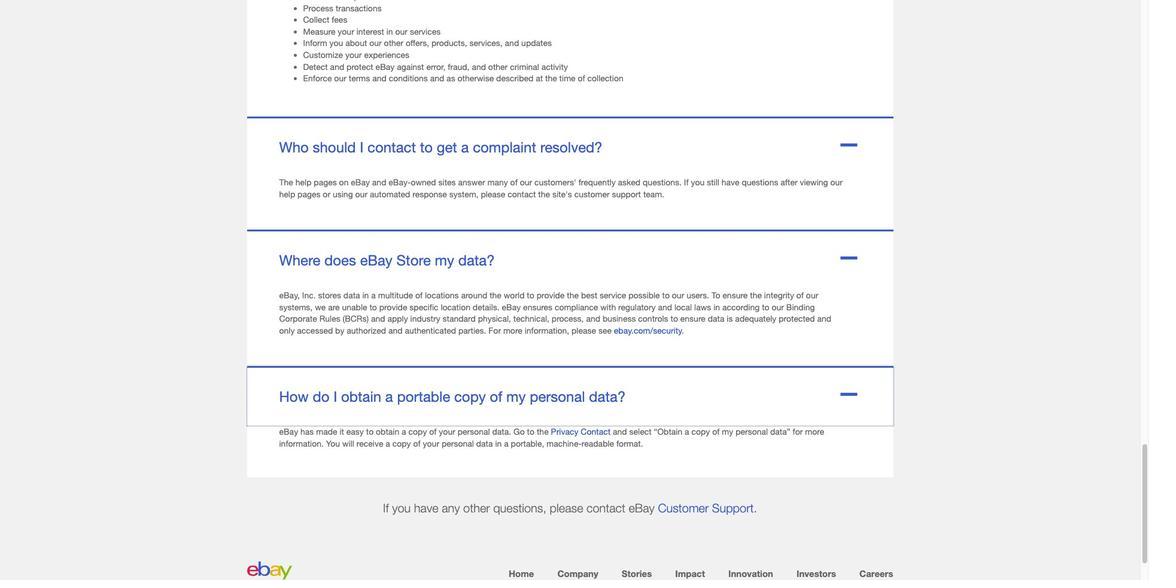 Task type: vqa. For each thing, say whether or not it's contained in the screenshot.
the middle contact
yes



Task type: locate. For each thing, give the bounding box(es) containing it.
authorized
[[347, 326, 386, 336]]

after
[[781, 177, 798, 188]]

1 horizontal spatial .
[[754, 502, 757, 515]]

automated
[[370, 189, 410, 199]]

you
[[330, 38, 343, 48], [691, 177, 705, 188], [392, 502, 411, 515]]

ebay, inc. stores data in a multitude of locations around the world to provide the best service possible to our users. to ensure the integrity of our systems, we are unable to provide specific location details. ebay ensures compliance with regulatory and local laws in according to our binding corporate rules (bcrs) and apply industry standard physical, technical, process, and business controls to ensure data is adequately protected and only accessed by authorized and authenticated parties. for more information, please see
[[279, 291, 832, 336]]

0 vertical spatial more
[[503, 326, 523, 336]]

0 horizontal spatial if
[[383, 502, 389, 515]]

laws
[[695, 302, 711, 312]]

2 horizontal spatial you
[[691, 177, 705, 188]]

2 horizontal spatial my
[[722, 427, 734, 437]]

please inside ebay, inc. stores data in a multitude of locations around the world to provide the best service possible to our users. to ensure the integrity of our systems, we are unable to provide specific location details. ebay ensures compliance with regulatory and local laws in according to our binding corporate rules (bcrs) and apply industry standard physical, technical, process, and business controls to ensure data is adequately protected and only accessed by authorized and authenticated parties. for more information, please see
[[572, 326, 596, 336]]

the up according
[[750, 291, 762, 301]]

0 horizontal spatial provide
[[379, 302, 407, 312]]

copy right "obtain
[[692, 427, 710, 437]]

1 vertical spatial data
[[708, 314, 725, 324]]

innovation link
[[729, 569, 773, 579]]

obtain up easy
[[341, 388, 381, 405]]

0 vertical spatial other
[[384, 38, 404, 48]]

0 horizontal spatial my
[[435, 252, 454, 269]]

0 horizontal spatial data?
[[458, 252, 495, 269]]

my up go
[[507, 388, 526, 405]]

process,
[[552, 314, 584, 324]]

you left still at the top
[[691, 177, 705, 188]]

1 horizontal spatial have
[[722, 177, 740, 188]]

have left any on the left of the page
[[414, 502, 439, 515]]

0 vertical spatial my
[[435, 252, 454, 269]]

in down data.
[[495, 439, 502, 449]]

provide down multitude
[[379, 302, 407, 312]]

1 horizontal spatial my
[[507, 388, 526, 405]]

in right interest
[[387, 26, 393, 36]]

1 vertical spatial contact
[[508, 189, 536, 199]]

1 horizontal spatial more
[[805, 427, 825, 437]]

a inside ebay, inc. stores data in a multitude of locations around the world to provide the best service possible to our users. to ensure the integrity of our systems, we are unable to provide specific location details. ebay ensures compliance with regulatory and local laws in according to our binding corporate rules (bcrs) and apply industry standard physical, technical, process, and business controls to ensure data is adequately protected and only accessed by authorized and authenticated parties. for more information, please see
[[371, 291, 376, 301]]

1 horizontal spatial provide
[[537, 291, 565, 301]]

our right using
[[355, 189, 368, 199]]

other
[[384, 38, 404, 48], [488, 61, 508, 72], [463, 502, 490, 515]]

integrity
[[764, 291, 794, 301]]

location
[[441, 302, 471, 312]]

pages left 'or'
[[298, 189, 321, 199]]

home link
[[509, 569, 534, 579]]

we
[[315, 302, 326, 312]]

0 vertical spatial data?
[[458, 252, 495, 269]]

and up controls
[[658, 302, 672, 312]]

to up adequately
[[762, 302, 770, 312]]

have
[[722, 177, 740, 188], [414, 502, 439, 515]]

measure
[[303, 26, 336, 36]]

stores
[[318, 291, 341, 301]]

in
[[387, 26, 393, 36], [362, 291, 369, 301], [714, 302, 720, 312], [495, 439, 502, 449]]

support
[[712, 502, 754, 515]]

and inside the help pages on ebay and ebay-owned sites answer many of our customers' frequently asked questions. if you still have questions after viewing our help pages or using our automated response system, please contact the site's customer support team.
[[372, 177, 386, 188]]

1 vertical spatial .
[[754, 502, 757, 515]]

obtain
[[341, 388, 381, 405], [376, 427, 399, 437]]

1 vertical spatial my
[[507, 388, 526, 405]]

by
[[335, 326, 344, 336]]

other up the described
[[488, 61, 508, 72]]

our left terms
[[334, 73, 347, 83]]

0 horizontal spatial contact
[[368, 139, 416, 155]]

you inside the help pages on ebay and ebay-owned sites answer many of our customers' frequently asked questions. if you still have questions after viewing our help pages or using our automated response system, please contact the site's customer support team.
[[691, 177, 705, 188]]

2 vertical spatial my
[[722, 427, 734, 437]]

0 vertical spatial have
[[722, 177, 740, 188]]

our up offers,
[[395, 26, 408, 36]]

and up format.
[[613, 427, 627, 437]]

ensure down local
[[681, 314, 706, 324]]

you left any on the left of the page
[[392, 502, 411, 515]]

impact link
[[675, 569, 705, 579]]

i right should
[[360, 139, 364, 155]]

and down error,
[[430, 73, 444, 83]]

any
[[442, 502, 460, 515]]

you up customize
[[330, 38, 343, 48]]

to
[[712, 291, 721, 301]]

0 vertical spatial data
[[344, 291, 360, 301]]

data down data.
[[476, 439, 493, 449]]

1 vertical spatial obtain
[[376, 427, 399, 437]]

your down fees
[[338, 26, 354, 36]]

ensure up according
[[723, 291, 748, 301]]

described
[[496, 73, 534, 83]]

ebay inside the help pages on ebay and ebay-owned sites answer many of our customers' frequently asked questions. if you still have questions after viewing our help pages or using our automated response system, please contact the site's customer support team.
[[351, 177, 370, 188]]

ebay left customer
[[629, 502, 655, 515]]

0 vertical spatial provide
[[537, 291, 565, 301]]

0 vertical spatial pages
[[314, 177, 337, 188]]

more inside ebay, inc. stores data in a multitude of locations around the world to provide the best service possible to our users. to ensure the integrity of our systems, we are unable to provide specific location details. ebay ensures compliance with regulatory and local laws in according to our binding corporate rules (bcrs) and apply industry standard physical, technical, process, and business controls to ensure data is adequately protected and only accessed by authorized and authenticated parties. for more information, please see
[[503, 326, 523, 336]]

1 horizontal spatial if
[[684, 177, 689, 188]]

our right the viewing
[[831, 177, 843, 188]]

1 horizontal spatial contact
[[508, 189, 536, 199]]

to
[[420, 139, 433, 155], [527, 291, 535, 301], [662, 291, 670, 301], [370, 302, 377, 312], [762, 302, 770, 312], [671, 314, 678, 324], [366, 427, 374, 437], [527, 427, 535, 437]]

1 horizontal spatial you
[[392, 502, 411, 515]]

1 vertical spatial provide
[[379, 302, 407, 312]]

for
[[793, 427, 803, 437]]

and up automated on the top left
[[372, 177, 386, 188]]

provide up "ensures"
[[537, 291, 565, 301]]

business
[[603, 314, 636, 324]]

1 vertical spatial more
[[805, 427, 825, 437]]

our down integrity
[[772, 302, 784, 312]]

activity
[[542, 61, 568, 72]]

my left "data""
[[722, 427, 734, 437]]

machine-
[[547, 439, 582, 449]]

your down about
[[345, 50, 362, 60]]

please right the 'questions,'
[[550, 502, 583, 515]]

corporate
[[279, 314, 317, 324]]

if
[[684, 177, 689, 188], [383, 502, 389, 515]]

i for do
[[334, 388, 337, 405]]

ebay inside "process transactions collect fees measure your interest in our services inform you about our other offers, products, services, and updates customize your experiences detect and protect ebay against error, fraud, and other criminal activity enforce our terms and conditions and as otherwise described at the time of collection"
[[376, 61, 395, 72]]

data up unable at the left bottom of page
[[344, 291, 360, 301]]

1 vertical spatial help
[[279, 189, 295, 199]]

other right any on the left of the page
[[463, 502, 490, 515]]

the inside the help pages on ebay and ebay-owned sites answer many of our customers' frequently asked questions. if you still have questions after viewing our help pages or using our automated response system, please contact the site's customer support team.
[[538, 189, 550, 199]]

time
[[560, 73, 576, 83]]

1 vertical spatial i
[[334, 388, 337, 405]]

0 horizontal spatial .
[[682, 326, 684, 336]]

1 horizontal spatial data?
[[589, 388, 626, 405]]

your down 'how do i obtain a portable copy of my personal data?'
[[439, 427, 455, 437]]

1 vertical spatial ensure
[[681, 314, 706, 324]]

1 vertical spatial other
[[488, 61, 508, 72]]

0 vertical spatial contact
[[368, 139, 416, 155]]

pages up 'or'
[[314, 177, 337, 188]]

of up binding
[[797, 291, 804, 301]]

1 vertical spatial please
[[572, 326, 596, 336]]

0 horizontal spatial you
[[330, 38, 343, 48]]

interest
[[357, 26, 384, 36]]

error,
[[426, 61, 446, 72]]

inc.
[[302, 291, 316, 301]]

my inside "where does ebay store my data?" link
[[435, 252, 454, 269]]

0 vertical spatial you
[[330, 38, 343, 48]]

the up 'portable,'
[[537, 427, 549, 437]]

1 horizontal spatial i
[[360, 139, 364, 155]]

data?
[[458, 252, 495, 269], [589, 388, 626, 405]]

you inside "process transactions collect fees measure your interest in our services inform you about our other offers, products, services, and updates customize your experiences detect and protect ebay against error, fraud, and other criminal activity enforce our terms and conditions and as otherwise described at the time of collection"
[[330, 38, 343, 48]]

0 horizontal spatial i
[[334, 388, 337, 405]]

ebay inside ebay, inc. stores data in a multitude of locations around the world to provide the best service possible to our users. to ensure the integrity of our systems, we are unable to provide specific location details. ebay ensures compliance with regulatory and local laws in according to our binding corporate rules (bcrs) and apply industry standard physical, technical, process, and business controls to ensure data is adequately protected and only accessed by authorized and authenticated parties. for more information, please see
[[502, 302, 521, 312]]

more
[[503, 326, 523, 336], [805, 427, 825, 437]]

0 vertical spatial if
[[684, 177, 689, 188]]

data left 'is'
[[708, 314, 725, 324]]

where does ebay store my data? link
[[247, 231, 894, 290]]

personal up 'privacy'
[[530, 388, 585, 405]]

1 vertical spatial you
[[691, 177, 705, 188]]

my right store
[[435, 252, 454, 269]]

to right unable at the left bottom of page
[[370, 302, 377, 312]]

2 horizontal spatial contact
[[587, 502, 626, 515]]

the right at
[[545, 73, 557, 83]]

how do i obtain a portable copy of my personal data? link
[[247, 368, 894, 427]]

1 horizontal spatial data
[[476, 439, 493, 449]]

do
[[313, 388, 330, 405]]

how do i obtain a portable copy of my personal data?
[[279, 388, 626, 405]]

ebay right does
[[360, 252, 393, 269]]

at
[[536, 73, 543, 83]]

0 vertical spatial ensure
[[723, 291, 748, 301]]

frequently
[[579, 177, 616, 188]]

1 vertical spatial if
[[383, 502, 389, 515]]

possible
[[629, 291, 660, 301]]

to right go
[[527, 427, 535, 437]]

your down ebay has made it easy to obtain a copy of your personal data. go to the privacy contact
[[423, 439, 439, 449]]

response
[[413, 189, 447, 199]]

of right time
[[578, 73, 585, 83]]

a right "obtain
[[685, 427, 689, 437]]

0 horizontal spatial more
[[503, 326, 523, 336]]

privacy contact link
[[551, 427, 611, 437]]

2 vertical spatial data
[[476, 439, 493, 449]]

2 vertical spatial you
[[392, 502, 411, 515]]

the down customers'
[[538, 189, 550, 199]]

the
[[279, 177, 293, 188]]

please down many on the top of the page
[[481, 189, 506, 199]]

format.
[[617, 439, 643, 449]]

compliance
[[555, 302, 598, 312]]

0 vertical spatial obtain
[[341, 388, 381, 405]]

ebay down experiences
[[376, 61, 395, 72]]

a
[[461, 139, 469, 155], [371, 291, 376, 301], [385, 388, 393, 405], [402, 427, 406, 437], [685, 427, 689, 437], [386, 439, 390, 449], [504, 439, 509, 449]]

or
[[323, 189, 331, 199]]

data? up around
[[458, 252, 495, 269]]

1 vertical spatial have
[[414, 502, 439, 515]]

updates
[[522, 38, 552, 48]]

the up details.
[[490, 291, 502, 301]]

0 vertical spatial please
[[481, 189, 506, 199]]

asked
[[618, 177, 641, 188]]

other up experiences
[[384, 38, 404, 48]]

ebay down the world
[[502, 302, 521, 312]]

and down apply
[[389, 326, 403, 336]]

systems,
[[279, 302, 313, 312]]

multitude
[[378, 291, 413, 301]]

questions
[[742, 177, 779, 188]]

0 vertical spatial i
[[360, 139, 364, 155]]

0 horizontal spatial data
[[344, 291, 360, 301]]

fees
[[332, 14, 347, 25]]

a right "receive"
[[386, 439, 390, 449]]

collection
[[588, 73, 624, 83]]

of right many on the top of the page
[[510, 177, 518, 188]]

obtain up "receive"
[[376, 427, 399, 437]]

have right still at the top
[[722, 177, 740, 188]]

ebay right on
[[351, 177, 370, 188]]

2 vertical spatial contact
[[587, 502, 626, 515]]

the inside "process transactions collect fees measure your interest in our services inform you about our other offers, products, services, and updates customize your experiences detect and protect ebay against error, fraud, and other criminal activity enforce our terms and conditions and as otherwise described at the time of collection"
[[545, 73, 557, 83]]

and down customize
[[330, 61, 344, 72]]

portable,
[[511, 439, 544, 449]]

and left updates
[[505, 38, 519, 48]]

to left get
[[420, 139, 433, 155]]

a left multitude
[[371, 291, 376, 301]]

data? inside "how do i obtain a portable copy of my personal data?" link
[[589, 388, 626, 405]]

data? inside "where does ebay store my data?" link
[[458, 252, 495, 269]]

help right the
[[296, 177, 312, 188]]

i for should
[[360, 139, 364, 155]]

(bcrs)
[[343, 314, 369, 324]]

help down the
[[279, 189, 295, 199]]

impact
[[675, 569, 705, 579]]

where does ebay store my data?
[[279, 252, 495, 269]]

1 vertical spatial data?
[[589, 388, 626, 405]]

please down process,
[[572, 326, 596, 336]]

copy
[[454, 388, 486, 405], [409, 427, 427, 437], [692, 427, 710, 437], [393, 439, 411, 449]]

copy right "receive"
[[393, 439, 411, 449]]

our right many on the top of the page
[[520, 177, 532, 188]]

data? up "contact"
[[589, 388, 626, 405]]

and up otherwise
[[472, 61, 486, 72]]

technical,
[[514, 314, 550, 324]]

copy up ebay has made it easy to obtain a copy of your personal data. go to the privacy contact
[[454, 388, 486, 405]]

viewing
[[800, 177, 828, 188]]

detect
[[303, 61, 328, 72]]

your
[[338, 26, 354, 36], [345, 50, 362, 60], [439, 427, 455, 437], [423, 439, 439, 449]]

and
[[505, 38, 519, 48], [330, 61, 344, 72], [472, 61, 486, 72], [372, 73, 387, 83], [430, 73, 444, 83], [372, 177, 386, 188], [658, 302, 672, 312], [371, 314, 385, 324], [586, 314, 600, 324], [818, 314, 832, 324], [389, 326, 403, 336], [613, 427, 627, 437]]

to up "receive"
[[366, 427, 374, 437]]

0 horizontal spatial ensure
[[681, 314, 706, 324]]

sites
[[439, 177, 456, 188]]

readable
[[582, 439, 614, 449]]

data
[[344, 291, 360, 301], [708, 314, 725, 324], [476, 439, 493, 449]]

i right do
[[334, 388, 337, 405]]



Task type: describe. For each thing, give the bounding box(es) containing it.
has
[[301, 427, 314, 437]]

ebay has made it easy to obtain a copy of your personal data. go to the privacy contact
[[279, 427, 611, 437]]

if inside the help pages on ebay and ebay-owned sites answer many of our customers' frequently asked questions. if you still have questions after viewing our help pages or using our automated response system, please contact the site's customer support team.
[[684, 177, 689, 188]]

industry
[[410, 314, 440, 324]]

of inside "process transactions collect fees measure your interest in our services inform you about our other offers, products, services, and updates customize your experiences detect and protect ebay against error, fraud, and other criminal activity enforce our terms and conditions and as otherwise described at the time of collection"
[[578, 73, 585, 83]]

services,
[[470, 38, 503, 48]]

details.
[[473, 302, 500, 312]]

protected
[[779, 314, 815, 324]]

2 vertical spatial other
[[463, 502, 490, 515]]

a left portable
[[385, 388, 393, 405]]

of up specific
[[415, 291, 423, 301]]

to right possible
[[662, 291, 670, 301]]

see
[[599, 326, 612, 336]]

of down ebay has made it easy to obtain a copy of your personal data. go to the privacy contact
[[413, 439, 421, 449]]

to up "ensures"
[[527, 291, 535, 301]]

around
[[461, 291, 487, 301]]

1 vertical spatial pages
[[298, 189, 321, 199]]

fraud,
[[448, 61, 470, 72]]

copy down portable
[[409, 427, 427, 437]]

standard
[[443, 314, 476, 324]]

innovation
[[729, 569, 773, 579]]

conditions
[[389, 73, 428, 83]]

investors
[[797, 569, 836, 579]]

system,
[[449, 189, 479, 199]]

contact
[[581, 427, 611, 437]]

ebay,
[[279, 291, 300, 301]]

0 vertical spatial .
[[682, 326, 684, 336]]

only
[[279, 326, 295, 336]]

my inside "how do i obtain a portable copy of my personal data?" link
[[507, 388, 526, 405]]

who
[[279, 139, 309, 155]]

customize
[[303, 50, 343, 60]]

will
[[342, 439, 354, 449]]

easy
[[347, 427, 364, 437]]

personal left data.
[[458, 427, 490, 437]]

and right terms
[[372, 73, 387, 83]]

0 vertical spatial help
[[296, 177, 312, 188]]

careers link
[[860, 569, 894, 579]]

my inside and select "obtain a copy of my personal data" for more information. you will receive a copy of your personal data in a portable, machine-readable format.
[[722, 427, 734, 437]]

and up authorized
[[371, 314, 385, 324]]

to down local
[[671, 314, 678, 324]]

information. you
[[279, 439, 340, 449]]

regulatory
[[618, 302, 656, 312]]

contact inside the help pages on ebay and ebay-owned sites answer many of our customers' frequently asked questions. if you still have questions after viewing our help pages or using our automated response system, please contact the site's customer support team.
[[508, 189, 536, 199]]

unable
[[342, 302, 367, 312]]

parties.
[[459, 326, 486, 336]]

where
[[279, 252, 321, 269]]

stories link
[[622, 569, 652, 579]]

store
[[397, 252, 431, 269]]

1 horizontal spatial ensure
[[723, 291, 748, 301]]

of up data.
[[490, 388, 503, 405]]

experiences
[[364, 50, 410, 60]]

our up local
[[672, 291, 684, 301]]

your inside and select "obtain a copy of my personal data" for more information. you will receive a copy of your personal data in a portable, machine-readable format.
[[423, 439, 439, 449]]

ebay left 'has'
[[279, 427, 298, 437]]

if you have any other questions, please contact ebay customer support .
[[383, 502, 757, 515]]

in up unable at the left bottom of page
[[362, 291, 369, 301]]

stories
[[622, 569, 652, 579]]

site navigation element
[[247, 567, 894, 581]]

binding
[[787, 302, 815, 312]]

owned
[[411, 177, 436, 188]]

ebay.com/security .
[[614, 326, 684, 336]]

are
[[328, 302, 340, 312]]

site's
[[553, 189, 572, 199]]

as
[[447, 73, 455, 83]]

and right the protected
[[818, 314, 832, 324]]

receive
[[357, 439, 383, 449]]

our down interest
[[370, 38, 382, 48]]

2 vertical spatial please
[[550, 502, 583, 515]]

and inside and select "obtain a copy of my personal data" for more information. you will receive a copy of your personal data in a portable, machine-readable format.
[[613, 427, 627, 437]]

the up compliance at the bottom of the page
[[567, 291, 579, 301]]

how
[[279, 388, 309, 405]]

team.
[[644, 189, 665, 199]]

a down data.
[[504, 439, 509, 449]]

customer
[[658, 502, 709, 515]]

customer support link
[[658, 502, 754, 515]]

physical,
[[478, 314, 511, 324]]

according
[[723, 302, 760, 312]]

does
[[325, 252, 356, 269]]

questions,
[[493, 502, 547, 515]]

against
[[397, 61, 424, 72]]

in down to
[[714, 302, 720, 312]]

authenticated
[[405, 326, 456, 336]]

please inside the help pages on ebay and ebay-owned sites answer many of our customers' frequently asked questions. if you still have questions after viewing our help pages or using our automated response system, please contact the site's customer support team.
[[481, 189, 506, 199]]

many
[[488, 177, 508, 188]]

data inside and select "obtain a copy of my personal data" for more information. you will receive a copy of your personal data in a portable, machine-readable format.
[[476, 439, 493, 449]]

collect
[[303, 14, 329, 25]]

in inside and select "obtain a copy of my personal data" for more information. you will receive a copy of your personal data in a portable, machine-readable format.
[[495, 439, 502, 449]]

data"
[[770, 427, 791, 437]]

select
[[630, 427, 652, 437]]

of right "obtain
[[713, 427, 720, 437]]

of inside the help pages on ebay and ebay-owned sites answer many of our customers' frequently asked questions. if you still have questions after viewing our help pages or using our automated response system, please contact the site's customer support team.
[[510, 177, 518, 188]]

resolved?
[[540, 139, 603, 155]]

process
[[303, 3, 334, 13]]

customers'
[[535, 177, 576, 188]]

careers
[[860, 569, 894, 579]]

2 horizontal spatial data
[[708, 314, 725, 324]]

a right get
[[461, 139, 469, 155]]

and select "obtain a copy of my personal data" for more information. you will receive a copy of your personal data in a portable, machine-readable format.
[[279, 427, 825, 449]]

go
[[514, 427, 525, 437]]

accessed
[[297, 326, 333, 336]]

a down portable
[[402, 427, 406, 437]]

personal down ebay has made it easy to obtain a copy of your personal data. go to the privacy contact
[[442, 439, 474, 449]]

on
[[339, 177, 349, 188]]

of down portable
[[429, 427, 437, 437]]

in inside "process transactions collect fees measure your interest in our services inform you about our other offers, products, services, and updates customize your experiences detect and protect ebay against error, fraud, and other criminal activity enforce our terms and conditions and as otherwise described at the time of collection"
[[387, 26, 393, 36]]

have inside the help pages on ebay and ebay-owned sites answer many of our customers' frequently asked questions. if you still have questions after viewing our help pages or using our automated response system, please contact the site's customer support team.
[[722, 177, 740, 188]]

our up binding
[[806, 291, 819, 301]]

0 horizontal spatial have
[[414, 502, 439, 515]]

using
[[333, 189, 353, 199]]

the help pages on ebay and ebay-owned sites answer many of our customers' frequently asked questions. if you still have questions after viewing our help pages or using our automated response system, please contact the site's customer support team.
[[279, 177, 843, 199]]

more inside and select "obtain a copy of my personal data" for more information. you will receive a copy of your personal data in a portable, machine-readable format.
[[805, 427, 825, 437]]

is
[[727, 314, 733, 324]]

should
[[313, 139, 356, 155]]

adequately
[[735, 314, 777, 324]]

ebay.com/security
[[614, 326, 682, 336]]

products,
[[432, 38, 467, 48]]

personal left "data""
[[736, 427, 768, 437]]

ebay inside "where does ebay store my data?" link
[[360, 252, 393, 269]]

and up see
[[586, 314, 600, 324]]

ebay logo image
[[247, 562, 292, 580]]

who should i contact to get a complaint resolved?
[[279, 139, 603, 155]]

local
[[675, 302, 692, 312]]

users.
[[687, 291, 709, 301]]

ensures
[[523, 302, 553, 312]]



